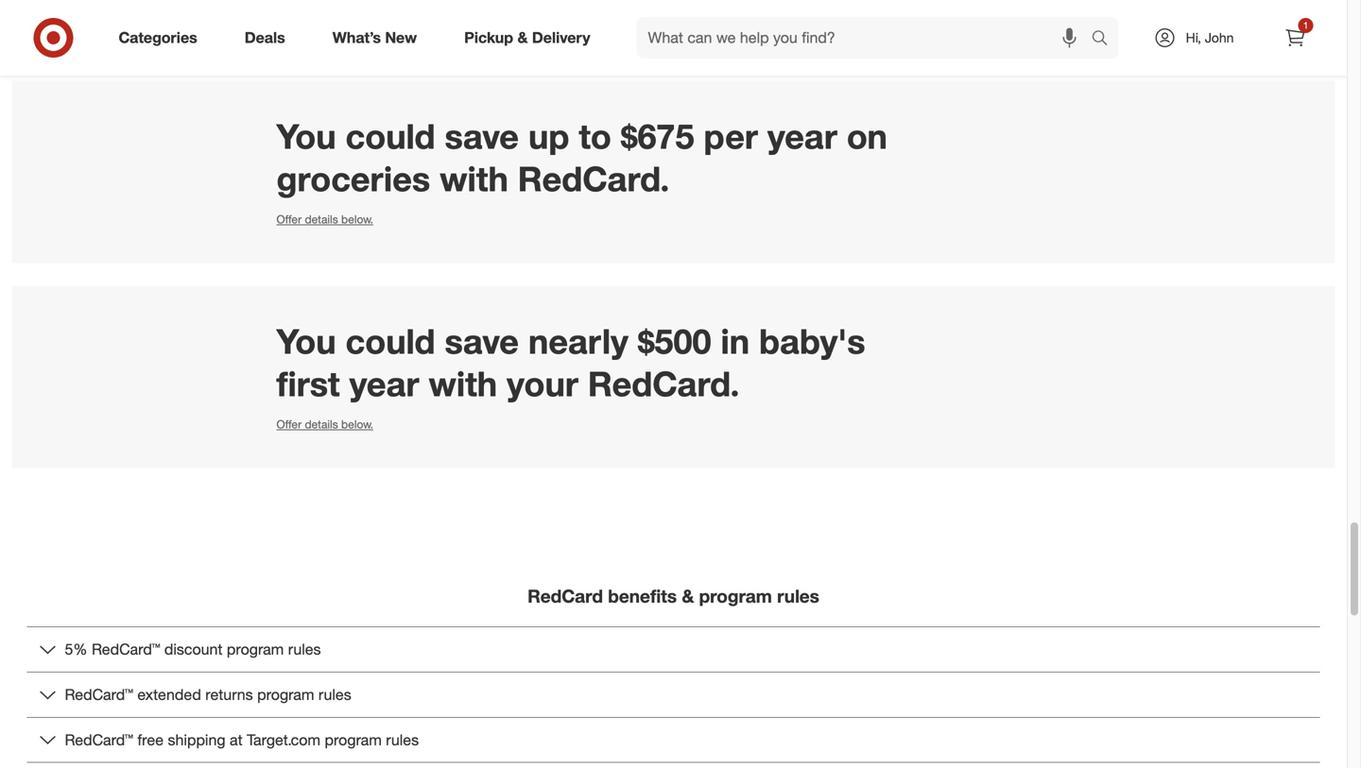 Task type: vqa. For each thing, say whether or not it's contained in the screenshot.
middle RedCard™
yes



Task type: locate. For each thing, give the bounding box(es) containing it.
0 horizontal spatial &
[[517, 28, 528, 47]]

1 offer from the top
[[276, 212, 302, 227]]

1 could from the top
[[345, 115, 435, 157]]

up
[[528, 115, 569, 157]]

1 save from the top
[[445, 115, 519, 157]]

2 could from the top
[[345, 320, 435, 362]]

2 offer from the top
[[276, 417, 302, 431]]

redcard. for to
[[518, 158, 670, 200]]

could for groceries
[[345, 115, 435, 157]]

with
[[440, 158, 508, 200], [429, 363, 497, 405]]

1 vertical spatial year
[[349, 363, 419, 405]]

redcard™ free shipping at target.com program rules
[[65, 731, 419, 749]]

target.com
[[247, 731, 320, 749]]

your
[[507, 363, 578, 405]]

offer details below. link down "first"
[[276, 417, 373, 431]]

1 vertical spatial redcard.
[[588, 363, 740, 405]]

could inside you could save up to $675 per year on groceries with redcard.
[[345, 115, 435, 157]]

details down "first"
[[305, 417, 338, 431]]

2 offer details below. from the top
[[276, 417, 373, 431]]

program up returns
[[227, 640, 284, 659]]

0 vertical spatial with
[[440, 158, 508, 200]]

you up groceries
[[276, 115, 336, 157]]

What can we help you find? suggestions appear below search field
[[637, 17, 1096, 59]]

0 vertical spatial offer
[[276, 212, 302, 227]]

categories
[[119, 28, 197, 47]]

in
[[721, 320, 750, 362]]

1 you from the top
[[276, 115, 336, 157]]

5%
[[65, 640, 87, 659]]

2 offer details below. link from the top
[[276, 417, 373, 431]]

1 vertical spatial you
[[276, 320, 336, 362]]

you for you could save nearly $500 in baby's first year with your redcard.
[[276, 320, 336, 362]]

1 vertical spatial offer details below. link
[[276, 417, 373, 431]]

& right benefits
[[682, 585, 694, 607]]

what's new
[[332, 28, 417, 47]]

john
[[1205, 29, 1234, 46]]

what's
[[332, 28, 381, 47]]

rules for redcard™ extended returns program rules
[[318, 686, 351, 704]]

save
[[445, 115, 519, 157], [445, 320, 519, 362]]

1 below. from the top
[[341, 212, 373, 227]]

pickup
[[464, 28, 513, 47]]

program for returns
[[257, 686, 314, 704]]

save for your
[[445, 320, 519, 362]]

0 vertical spatial &
[[517, 28, 528, 47]]

save inside you could save up to $675 per year on groceries with redcard.
[[445, 115, 519, 157]]

rules inside dropdown button
[[288, 640, 321, 659]]

&
[[517, 28, 528, 47], [682, 585, 694, 607]]

to
[[579, 115, 611, 157]]

details down groceries
[[305, 212, 338, 227]]

year left on
[[767, 115, 837, 157]]

2 details from the top
[[305, 417, 338, 431]]

discount
[[164, 640, 223, 659]]

deals
[[245, 28, 285, 47]]

offer details below. link
[[276, 212, 373, 227], [276, 417, 373, 431]]

could
[[345, 115, 435, 157], [345, 320, 435, 362]]

offer down "first"
[[276, 417, 302, 431]]

redcard benefits & program rules
[[528, 585, 819, 607]]

offer details below. for you could save nearly $500 in baby's first year with your redcard.
[[276, 417, 373, 431]]

0 vertical spatial offer details below. link
[[276, 212, 373, 227]]

redcard™
[[92, 640, 160, 659], [65, 686, 133, 704], [65, 731, 133, 749]]

1 vertical spatial details
[[305, 417, 338, 431]]

1 vertical spatial save
[[445, 320, 519, 362]]

delivery
[[532, 28, 590, 47]]

year
[[767, 115, 837, 157], [349, 363, 419, 405]]

0 vertical spatial year
[[767, 115, 837, 157]]

$500
[[638, 320, 711, 362]]

deals link
[[228, 17, 309, 59]]

offer details below. link for you could save up to $675 per year on groceries with redcard.
[[276, 212, 373, 227]]

offer details below. link down groceries
[[276, 212, 373, 227]]

1 vertical spatial &
[[682, 585, 694, 607]]

0 vertical spatial you
[[276, 115, 336, 157]]

1 vertical spatial redcard™
[[65, 686, 133, 704]]

could inside you could save nearly $500 in baby's first year with your redcard.
[[345, 320, 435, 362]]

1 vertical spatial with
[[429, 363, 497, 405]]

below.
[[341, 212, 373, 227], [341, 417, 373, 431]]

offer down groceries
[[276, 212, 302, 227]]

you inside you could save up to $675 per year on groceries with redcard.
[[276, 115, 336, 157]]

redcard™ inside dropdown button
[[92, 640, 160, 659]]

redcard™ free shipping at target.com program rules button
[[27, 718, 1320, 762]]

save for with
[[445, 115, 519, 157]]

you could save up to $675 per year on groceries with redcard.
[[276, 115, 887, 200]]

redcard™ down 5%
[[65, 686, 133, 704]]

1 vertical spatial below.
[[341, 417, 373, 431]]

2 below. from the top
[[341, 417, 373, 431]]

2 you from the top
[[276, 320, 336, 362]]

redcard™ for free
[[65, 731, 133, 749]]

new
[[385, 28, 417, 47]]

0 vertical spatial save
[[445, 115, 519, 157]]

year inside you could save up to $675 per year on groceries with redcard.
[[767, 115, 837, 157]]

0 vertical spatial below.
[[341, 212, 373, 227]]

redcard. inside you could save up to $675 per year on groceries with redcard.
[[518, 158, 670, 200]]

0 vertical spatial redcard.
[[518, 158, 670, 200]]

1 vertical spatial offer details below.
[[276, 417, 373, 431]]

0 horizontal spatial year
[[349, 363, 419, 405]]

program up 5% redcard™ discount program rules dropdown button
[[699, 585, 772, 607]]

0 vertical spatial details
[[305, 212, 338, 227]]

redcard. down to
[[518, 158, 670, 200]]

program for &
[[699, 585, 772, 607]]

at
[[230, 731, 243, 749]]

hi, john
[[1186, 29, 1234, 46]]

search button
[[1083, 17, 1128, 62]]

could for with
[[345, 320, 435, 362]]

details for you could save up to $675 per year on groceries with redcard.
[[305, 212, 338, 227]]

program
[[699, 585, 772, 607], [227, 640, 284, 659], [257, 686, 314, 704], [325, 731, 382, 749]]

offer
[[276, 212, 302, 227], [276, 417, 302, 431]]

1 vertical spatial offer
[[276, 417, 302, 431]]

0 vertical spatial redcard™
[[92, 640, 160, 659]]

offer details below. down groceries
[[276, 212, 373, 227]]

program for discount
[[227, 640, 284, 659]]

what's new link
[[316, 17, 441, 59]]

redcard
[[528, 585, 603, 607]]

0 vertical spatial could
[[345, 115, 435, 157]]

you
[[276, 115, 336, 157], [276, 320, 336, 362]]

offer details below. down "first"
[[276, 417, 373, 431]]

5% redcard™ discount program rules
[[65, 640, 321, 659]]

search
[[1083, 30, 1128, 49]]

details
[[305, 212, 338, 227], [305, 417, 338, 431]]

& right the pickup
[[517, 28, 528, 47]]

save inside you could save nearly $500 in baby's first year with your redcard.
[[445, 320, 519, 362]]

redcard™ left the free
[[65, 731, 133, 749]]

rules
[[777, 585, 819, 607], [288, 640, 321, 659], [318, 686, 351, 704], [386, 731, 419, 749]]

redcard™ right 5%
[[92, 640, 160, 659]]

redcard. down $500
[[588, 363, 740, 405]]

offer details below.
[[276, 212, 373, 227], [276, 417, 373, 431]]

benefits
[[608, 585, 677, 607]]

2 save from the top
[[445, 320, 519, 362]]

you inside you could save nearly $500 in baby's first year with your redcard.
[[276, 320, 336, 362]]

redcard™ for extended
[[65, 686, 133, 704]]

1 horizontal spatial year
[[767, 115, 837, 157]]

year right "first"
[[349, 363, 419, 405]]

offer details below. for you could save up to $675 per year on groceries with redcard.
[[276, 212, 373, 227]]

details for you could save nearly $500 in baby's first year with your redcard.
[[305, 417, 338, 431]]

1 vertical spatial could
[[345, 320, 435, 362]]

1 details from the top
[[305, 212, 338, 227]]

redcard. inside you could save nearly $500 in baby's first year with your redcard.
[[588, 363, 740, 405]]

save left the up
[[445, 115, 519, 157]]

program up target.com
[[257, 686, 314, 704]]

rules for redcard benefits & program rules
[[777, 585, 819, 607]]

0 vertical spatial offer details below.
[[276, 212, 373, 227]]

1 offer details below. link from the top
[[276, 212, 373, 227]]

program inside dropdown button
[[227, 640, 284, 659]]

groceries
[[276, 158, 430, 200]]

you for you could save up to $675 per year on groceries with redcard.
[[276, 115, 336, 157]]

1 offer details below. from the top
[[276, 212, 373, 227]]

2 vertical spatial redcard™
[[65, 731, 133, 749]]

save up your
[[445, 320, 519, 362]]

redcard.
[[518, 158, 670, 200], [588, 363, 740, 405]]

you up "first"
[[276, 320, 336, 362]]

you could save nearly $500 in baby's first year with your redcard.
[[276, 320, 865, 405]]



Task type: describe. For each thing, give the bounding box(es) containing it.
extended
[[137, 686, 201, 704]]

redcard™ extended returns program rules
[[65, 686, 351, 704]]

rules for 5% redcard™ discount program rules
[[288, 640, 321, 659]]

1
[[1303, 19, 1308, 31]]

hi,
[[1186, 29, 1201, 46]]

below. for with
[[341, 417, 373, 431]]

on
[[847, 115, 887, 157]]

baby's
[[759, 320, 865, 362]]

1 horizontal spatial &
[[682, 585, 694, 607]]

1 link
[[1275, 17, 1316, 59]]

$675
[[621, 115, 694, 157]]

redcard™ extended returns program rules button
[[27, 673, 1320, 717]]

pickup & delivery
[[464, 28, 590, 47]]

per
[[704, 115, 758, 157]]

year inside you could save nearly $500 in baby's first year with your redcard.
[[349, 363, 419, 405]]

offer for you could save nearly $500 in baby's first year with your redcard.
[[276, 417, 302, 431]]

free
[[137, 731, 164, 749]]

offer for you could save up to $675 per year on groceries with redcard.
[[276, 212, 302, 227]]

redcard. for $500
[[588, 363, 740, 405]]

offer details below. link for you could save nearly $500 in baby's first year with your redcard.
[[276, 417, 373, 431]]

5% redcard™ discount program rules button
[[27, 628, 1320, 672]]

nearly
[[528, 320, 628, 362]]

below. for groceries
[[341, 212, 373, 227]]

pickup & delivery link
[[448, 17, 614, 59]]

with inside you could save up to $675 per year on groceries with redcard.
[[440, 158, 508, 200]]

first
[[276, 363, 340, 405]]

returns
[[205, 686, 253, 704]]

program right target.com
[[325, 731, 382, 749]]

with inside you could save nearly $500 in baby's first year with your redcard.
[[429, 363, 497, 405]]

categories link
[[103, 17, 221, 59]]

shipping
[[168, 731, 225, 749]]



